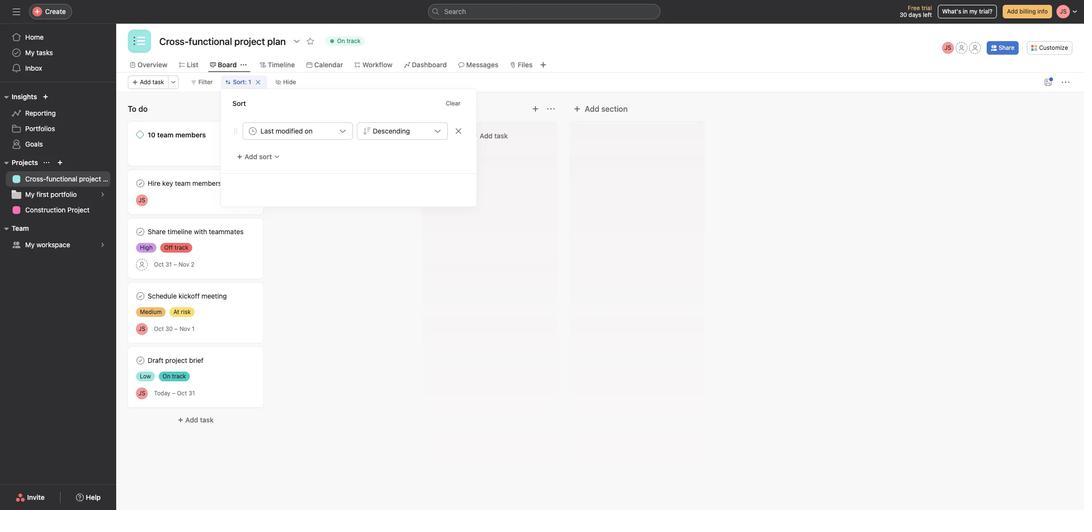 Task type: describe. For each thing, give the bounding box(es) containing it.
insights element
[[0, 88, 116, 154]]

my first portfolio link
[[6, 187, 110, 202]]

workflow link
[[355, 60, 393, 70]]

inbox
[[25, 64, 42, 72]]

0 horizontal spatial more actions image
[[170, 79, 176, 85]]

low
[[140, 373, 151, 380]]

info
[[1038, 8, 1048, 15]]

add section
[[585, 105, 628, 113]]

sort
[[259, 153, 272, 161]]

global element
[[0, 24, 116, 82]]

modified
[[276, 127, 303, 135]]

0 horizontal spatial 1
[[192, 326, 195, 333]]

search button
[[428, 4, 661, 19]]

0 vertical spatial 31
[[166, 261, 172, 268]]

off track
[[164, 244, 189, 251]]

at
[[173, 309, 179, 316]]

cross-functional project plan link
[[6, 171, 116, 187]]

construction project
[[25, 206, 90, 214]]

my first portfolio
[[25, 190, 77, 199]]

today
[[154, 390, 170, 397]]

show options image
[[293, 37, 301, 45]]

overview
[[138, 61, 168, 69]]

2 vertical spatial oct
[[177, 390, 187, 397]]

track for draft project brief
[[172, 373, 186, 380]]

js for js button under "what's"
[[945, 44, 952, 51]]

10
[[148, 131, 155, 139]]

my for my workspace
[[25, 241, 35, 249]]

timeline link
[[260, 60, 295, 70]]

construction project link
[[6, 202, 110, 218]]

customize button
[[1028, 41, 1073, 55]]

members for hire key team members
[[192, 179, 222, 187]]

1 horizontal spatial more actions image
[[1062, 78, 1070, 86]]

hire key team members
[[148, 179, 222, 187]]

inbox link
[[6, 61, 110, 76]]

– for kickoff
[[175, 326, 178, 333]]

messages
[[466, 61, 499, 69]]

oct for share
[[154, 261, 164, 268]]

filter button
[[186, 76, 217, 89]]

descending
[[373, 127, 410, 135]]

home
[[25, 33, 44, 41]]

left
[[923, 11, 932, 18]]

dashboard
[[412, 61, 447, 69]]

project
[[67, 206, 90, 214]]

add for add section button
[[585, 105, 600, 113]]

invite
[[27, 494, 45, 502]]

search list box
[[428, 4, 661, 19]]

oct 31 – nov 2
[[154, 261, 195, 268]]

descending button
[[357, 123, 448, 140]]

first for hire
[[310, 131, 322, 139]]

list image
[[134, 35, 145, 47]]

1 horizontal spatial add task
[[185, 416, 214, 424]]

1 vertical spatial add task
[[480, 132, 508, 140]]

see details, my workspace image
[[100, 242, 106, 248]]

1 vertical spatial add task button
[[428, 127, 552, 145]]

portfolio
[[51, 190, 77, 199]]

0 horizontal spatial add task
[[140, 78, 164, 86]]

functional
[[46, 175, 77, 183]]

projects button
[[0, 157, 38, 169]]

hire for hire key team members
[[148, 179, 161, 187]]

team button
[[0, 223, 29, 234]]

draft project brief
[[148, 357, 204, 365]]

add billing info button
[[1003, 5, 1053, 18]]

draft
[[148, 357, 164, 365]]

completed checkbox for schedule
[[135, 291, 146, 302]]

cross-functional project plan
[[25, 175, 116, 183]]

free trial 30 days left
[[900, 4, 932, 18]]

oct 30 – nov 1
[[154, 326, 195, 333]]

add task image for to do
[[237, 105, 245, 113]]

1 vertical spatial 30
[[166, 326, 173, 333]]

completed image for draft
[[135, 355, 146, 367]]

insights
[[12, 93, 37, 101]]

completed milestone image
[[136, 131, 144, 139]]

my workspace link
[[6, 237, 110, 253]]

1 horizontal spatial 31
[[189, 390, 195, 397]]

sort
[[233, 99, 246, 108]]

present
[[422, 105, 450, 113]]

js button down medium
[[136, 323, 148, 335]]

0 horizontal spatial team
[[157, 131, 174, 139]]

off
[[164, 244, 173, 251]]

schedule kickoff meeting
[[148, 292, 227, 300]]

js button down completed image
[[136, 195, 148, 206]]

on track inside dropdown button
[[337, 37, 361, 45]]

oct for schedule
[[154, 326, 164, 333]]

1 horizontal spatial project
[[165, 357, 187, 365]]

nov for kickoff
[[180, 326, 190, 333]]

what's in my trial? button
[[938, 5, 997, 18]]

my tasks
[[25, 48, 53, 57]]

construction
[[25, 206, 66, 214]]

in
[[963, 8, 968, 15]]

timeline
[[268, 61, 295, 69]]

2 vertical spatial task
[[200, 416, 214, 424]]

2 vertical spatial –
[[172, 390, 175, 397]]

30 inside free trial 30 days left
[[900, 11, 907, 18]]

2 vertical spatial add task button
[[128, 412, 264, 429]]

share button
[[987, 41, 1019, 55]]

1 vertical spatial on
[[163, 373, 170, 380]]

0 vertical spatial add task button
[[128, 76, 168, 89]]

add for the topmost add task button
[[140, 78, 151, 86]]

files
[[518, 61, 533, 69]]

show options, current sort, top image
[[44, 160, 50, 166]]

timeline
[[168, 228, 192, 236]]

create
[[45, 7, 66, 16]]

my tasks link
[[6, 45, 110, 61]]

on inside dropdown button
[[337, 37, 345, 45]]

completed image for schedule
[[135, 291, 146, 302]]

risk
[[181, 309, 191, 316]]

js for js button below completed image
[[139, 197, 145, 204]]

filter
[[198, 78, 213, 86]]

section
[[602, 105, 628, 113]]

add sort button
[[231, 148, 286, 166]]

dashboard link
[[404, 60, 447, 70]]



Task type: vqa. For each thing, say whether or not it's contained in the screenshot.
the 30 in Free trial 30 days left
yes



Task type: locate. For each thing, give the bounding box(es) containing it.
more actions image right save options 'image'
[[1062, 78, 1070, 86]]

trial?
[[980, 8, 993, 15]]

0 vertical spatial add task
[[140, 78, 164, 86]]

track for share timeline with teammates
[[175, 244, 189, 251]]

hire left 5
[[295, 131, 308, 139]]

completed checkbox left draft
[[135, 355, 146, 367]]

– right today
[[172, 390, 175, 397]]

today – oct 31
[[154, 390, 195, 397]]

hide sidebar image
[[13, 8, 20, 16]]

add task down overview
[[140, 78, 164, 86]]

hire left key
[[148, 179, 161, 187]]

completed image up high at left
[[135, 226, 146, 238]]

add tab image
[[540, 61, 547, 69]]

1 completed checkbox from the top
[[135, 178, 146, 189]]

last modified on
[[261, 127, 313, 135]]

share down add billing info button
[[999, 44, 1015, 51]]

add task button
[[128, 76, 168, 89], [428, 127, 552, 145], [128, 412, 264, 429]]

js down low
[[139, 390, 145, 397]]

add task down today – oct 31
[[185, 416, 214, 424]]

1 vertical spatial hire
[[148, 179, 161, 187]]

add inside button
[[585, 105, 600, 113]]

new image
[[43, 94, 49, 100]]

js for js button underneath medium
[[139, 325, 145, 333]]

0 vertical spatial on
[[337, 37, 345, 45]]

1 horizontal spatial task
[[200, 416, 214, 424]]

oct up schedule
[[154, 261, 164, 268]]

add task image down sort: 1 dropdown button
[[237, 105, 245, 113]]

free
[[908, 4, 920, 12]]

1 horizontal spatial share
[[999, 44, 1015, 51]]

1 vertical spatial task
[[495, 132, 508, 140]]

high
[[140, 244, 153, 251]]

portfolios link
[[6, 121, 110, 137]]

1 horizontal spatial on track
[[337, 37, 361, 45]]

oct right today
[[177, 390, 187, 397]]

hide
[[283, 78, 296, 86]]

1 left clear icon
[[248, 78, 251, 86]]

0 horizontal spatial 31
[[166, 261, 172, 268]]

share inside button
[[999, 44, 1015, 51]]

Completed checkbox
[[282, 129, 294, 141], [135, 291, 146, 302]]

add for add sort dropdown button
[[245, 153, 257, 161]]

completed checkbox up medium
[[135, 291, 146, 302]]

0 vertical spatial team
[[157, 131, 174, 139]]

cross-
[[25, 175, 46, 183]]

0 vertical spatial share
[[999, 44, 1015, 51]]

1 up brief
[[192, 326, 195, 333]]

Completed checkbox
[[135, 178, 146, 189], [135, 226, 146, 238], [135, 355, 146, 367]]

add task image
[[237, 105, 245, 113], [532, 105, 540, 113]]

add right remove icon at the left top of page
[[480, 132, 493, 140]]

task
[[153, 78, 164, 86], [495, 132, 508, 140], [200, 416, 214, 424]]

track up workflow link
[[347, 37, 361, 45]]

plan
[[103, 175, 116, 183]]

teammates
[[209, 228, 244, 236]]

30
[[900, 11, 907, 18], [166, 326, 173, 333]]

add to starred image
[[307, 37, 315, 45]]

more section actions image
[[547, 105, 555, 113]]

key
[[162, 179, 173, 187]]

2 add task image from the left
[[532, 105, 540, 113]]

team right key
[[175, 179, 191, 187]]

0 vertical spatial –
[[174, 261, 177, 268]]

what's
[[943, 8, 962, 15]]

add task image for present
[[532, 105, 540, 113]]

sort:
[[233, 78, 247, 86]]

2 vertical spatial track
[[172, 373, 186, 380]]

3 completed checkbox from the top
[[135, 355, 146, 367]]

– down off track
[[174, 261, 177, 268]]

1 horizontal spatial 30
[[900, 11, 907, 18]]

2 completed checkbox from the top
[[135, 226, 146, 238]]

completed image right last
[[282, 129, 294, 141]]

goals
[[25, 140, 43, 148]]

js down medium
[[139, 325, 145, 333]]

save options image
[[1045, 78, 1053, 86]]

my down team
[[25, 241, 35, 249]]

list
[[187, 61, 199, 69]]

completed image
[[135, 178, 146, 189]]

reporting link
[[6, 106, 110, 121]]

share timeline with teammates
[[148, 228, 244, 236]]

0 vertical spatial track
[[347, 37, 361, 45]]

1 horizontal spatial completed checkbox
[[282, 129, 294, 141]]

nov left 2
[[179, 261, 189, 268]]

projects element
[[0, 154, 116, 220]]

teams element
[[0, 220, 116, 255]]

completed checkbox for draft
[[135, 355, 146, 367]]

completed checkbox up high at left
[[135, 226, 146, 238]]

completed checkbox left key
[[135, 178, 146, 189]]

1 horizontal spatial hire
[[295, 131, 308, 139]]

first left 5
[[310, 131, 322, 139]]

calendar
[[314, 61, 343, 69]]

tab actions image
[[241, 62, 247, 68]]

my inside 'teams' element
[[25, 241, 35, 249]]

nov for timeline
[[179, 261, 189, 268]]

js button down "what's"
[[943, 42, 954, 54]]

3 my from the top
[[25, 241, 35, 249]]

clear
[[446, 100, 461, 107]]

share for share
[[999, 44, 1015, 51]]

0 horizontal spatial completed checkbox
[[135, 291, 146, 302]]

0 horizontal spatial add task image
[[237, 105, 245, 113]]

members
[[175, 131, 206, 139], [330, 131, 359, 139], [192, 179, 222, 187]]

members right 5
[[330, 131, 359, 139]]

add task
[[140, 78, 164, 86], [480, 132, 508, 140], [185, 416, 214, 424]]

js for js button below low
[[139, 390, 145, 397]]

remove image
[[455, 127, 463, 135]]

new project or portfolio image
[[57, 160, 63, 166]]

js button down low
[[136, 388, 148, 399]]

5
[[324, 131, 328, 139]]

0 horizontal spatial on track
[[163, 373, 186, 380]]

None text field
[[157, 32, 288, 50]]

add task right remove icon at the left top of page
[[480, 132, 508, 140]]

add left sort
[[245, 153, 257, 161]]

add left billing
[[1008, 8, 1018, 15]]

hire for hire first 5 members
[[295, 131, 308, 139]]

–
[[174, 261, 177, 268], [175, 326, 178, 333], [172, 390, 175, 397]]

2 vertical spatial completed checkbox
[[135, 355, 146, 367]]

0 vertical spatial 30
[[900, 11, 907, 18]]

0 vertical spatial project
[[79, 175, 101, 183]]

add left section
[[585, 105, 600, 113]]

track down draft project brief
[[172, 373, 186, 380]]

1 vertical spatial completed checkbox
[[135, 291, 146, 302]]

1 add task image from the left
[[237, 105, 245, 113]]

1 vertical spatial 31
[[189, 390, 195, 397]]

trial
[[922, 4, 932, 12]]

members for hire first 5 members
[[330, 131, 359, 139]]

my left tasks on the top
[[25, 48, 35, 57]]

0 horizontal spatial first
[[36, 190, 49, 199]]

1 horizontal spatial team
[[175, 179, 191, 187]]

project left plan
[[79, 175, 101, 183]]

1 vertical spatial 1
[[192, 326, 195, 333]]

schedule
[[148, 292, 177, 300]]

0 vertical spatial nov
[[179, 261, 189, 268]]

help
[[86, 494, 101, 502]]

create button
[[29, 4, 72, 19]]

dialog containing sort
[[221, 89, 477, 207]]

– for timeline
[[174, 261, 177, 268]]

first up the construction
[[36, 190, 49, 199]]

31 down "off"
[[166, 261, 172, 268]]

0 vertical spatial my
[[25, 48, 35, 57]]

1 horizontal spatial first
[[310, 131, 322, 139]]

add inside dropdown button
[[245, 153, 257, 161]]

completed image for hire
[[282, 129, 294, 141]]

0 horizontal spatial task
[[153, 78, 164, 86]]

0 horizontal spatial hire
[[148, 179, 161, 187]]

last
[[261, 127, 274, 135]]

1 vertical spatial oct
[[154, 326, 164, 333]]

0 horizontal spatial 30
[[166, 326, 173, 333]]

on track
[[337, 37, 361, 45], [163, 373, 186, 380]]

share
[[999, 44, 1015, 51], [148, 228, 166, 236]]

– down at
[[175, 326, 178, 333]]

1 vertical spatial my
[[25, 190, 35, 199]]

hide button
[[271, 76, 301, 89]]

goals link
[[6, 137, 110, 152]]

list link
[[179, 60, 199, 70]]

board link
[[210, 60, 237, 70]]

more actions image
[[1062, 78, 1070, 86], [170, 79, 176, 85]]

0 horizontal spatial share
[[148, 228, 166, 236]]

2 vertical spatial my
[[25, 241, 35, 249]]

on track button
[[321, 34, 369, 48]]

2 horizontal spatial add task
[[480, 132, 508, 140]]

insights button
[[0, 91, 37, 103]]

reporting
[[25, 109, 56, 117]]

js button
[[943, 42, 954, 54], [136, 195, 148, 206], [136, 323, 148, 335], [136, 388, 148, 399]]

messages link
[[459, 60, 499, 70]]

clear button
[[442, 97, 465, 110]]

add for add task button to the middle
[[480, 132, 493, 140]]

2 my from the top
[[25, 190, 35, 199]]

overview link
[[130, 60, 168, 70]]

search
[[444, 7, 466, 16]]

completed checkbox for hire
[[282, 129, 294, 141]]

1
[[248, 78, 251, 86], [192, 326, 195, 333]]

0 vertical spatial first
[[310, 131, 322, 139]]

1 vertical spatial on track
[[163, 373, 186, 380]]

on up today
[[163, 373, 170, 380]]

1 vertical spatial team
[[175, 179, 191, 187]]

first inside the projects element
[[36, 190, 49, 199]]

on track down draft project brief
[[163, 373, 186, 380]]

0 vertical spatial hire
[[295, 131, 308, 139]]

0 horizontal spatial on
[[163, 373, 170, 380]]

my workspace
[[25, 241, 70, 249]]

completed image for share
[[135, 226, 146, 238]]

completed checkbox for hire
[[135, 178, 146, 189]]

my down cross- in the top left of the page
[[25, 190, 35, 199]]

on track up calendar
[[337, 37, 361, 45]]

my for my tasks
[[25, 48, 35, 57]]

last modified on button
[[243, 123, 353, 140]]

meeting
[[202, 292, 227, 300]]

days
[[909, 11, 922, 18]]

project left brief
[[165, 357, 187, 365]]

my
[[970, 8, 978, 15]]

board
[[218, 61, 237, 69]]

1 vertical spatial project
[[165, 357, 187, 365]]

home link
[[6, 30, 110, 45]]

my for my first portfolio
[[25, 190, 35, 199]]

add down overview link
[[140, 78, 151, 86]]

js down "what's"
[[945, 44, 952, 51]]

dialog
[[221, 89, 477, 207]]

add down today – oct 31
[[185, 416, 198, 424]]

share for share timeline with teammates
[[148, 228, 166, 236]]

projects
[[12, 158, 38, 167]]

nov down risk
[[180, 326, 190, 333]]

medium
[[140, 309, 162, 316]]

add for the bottommost add task button
[[185, 416, 198, 424]]

my
[[25, 48, 35, 57], [25, 190, 35, 199], [25, 241, 35, 249]]

my inside the projects element
[[25, 190, 35, 199]]

with
[[194, 228, 207, 236]]

Completed milestone checkbox
[[136, 131, 144, 139]]

customize
[[1040, 44, 1069, 51]]

0 vertical spatial 1
[[248, 78, 251, 86]]

1 vertical spatial track
[[175, 244, 189, 251]]

1 inside dropdown button
[[248, 78, 251, 86]]

completed image left draft
[[135, 355, 146, 367]]

0 vertical spatial oct
[[154, 261, 164, 268]]

1 vertical spatial –
[[175, 326, 178, 333]]

completed checkbox for share
[[135, 226, 146, 238]]

workspace
[[36, 241, 70, 249]]

0 vertical spatial completed checkbox
[[282, 129, 294, 141]]

completed image
[[282, 129, 294, 141], [135, 226, 146, 238], [135, 291, 146, 302], [135, 355, 146, 367]]

portfolios
[[25, 124, 55, 133]]

clear image
[[255, 79, 261, 85]]

track inside dropdown button
[[347, 37, 361, 45]]

0 horizontal spatial project
[[79, 175, 101, 183]]

10 team members
[[148, 131, 206, 139]]

0 vertical spatial completed checkbox
[[135, 178, 146, 189]]

completed checkbox right last
[[282, 129, 294, 141]]

1 vertical spatial nov
[[180, 326, 190, 333]]

first for my
[[36, 190, 49, 199]]

1 horizontal spatial 1
[[248, 78, 251, 86]]

members right 10
[[175, 131, 206, 139]]

track right "off"
[[175, 244, 189, 251]]

on
[[337, 37, 345, 45], [163, 373, 170, 380]]

share up high at left
[[148, 228, 166, 236]]

team right 10
[[157, 131, 174, 139]]

0 vertical spatial on track
[[337, 37, 361, 45]]

at risk
[[173, 309, 191, 316]]

my inside global element
[[25, 48, 35, 57]]

on up calendar
[[337, 37, 345, 45]]

completed image up medium
[[135, 291, 146, 302]]

on
[[305, 127, 313, 135]]

add task image left more section actions "image"
[[532, 105, 540, 113]]

2 vertical spatial add task
[[185, 416, 214, 424]]

js down completed image
[[139, 197, 145, 204]]

1 my from the top
[[25, 48, 35, 57]]

more actions image left filter dropdown button
[[170, 79, 176, 85]]

kickoff
[[179, 292, 200, 300]]

1 vertical spatial completed checkbox
[[135, 226, 146, 238]]

nov
[[179, 261, 189, 268], [180, 326, 190, 333]]

31
[[166, 261, 172, 268], [189, 390, 195, 397]]

31 right today
[[189, 390, 195, 397]]

1 horizontal spatial add task image
[[532, 105, 540, 113]]

members right key
[[192, 179, 222, 187]]

1 vertical spatial first
[[36, 190, 49, 199]]

1 vertical spatial share
[[148, 228, 166, 236]]

1 horizontal spatial on
[[337, 37, 345, 45]]

0 vertical spatial task
[[153, 78, 164, 86]]

what's in my trial?
[[943, 8, 993, 15]]

see details, my first portfolio image
[[100, 192, 106, 198]]

2 horizontal spatial task
[[495, 132, 508, 140]]

invite button
[[9, 489, 51, 507]]

brief
[[189, 357, 204, 365]]

tasks
[[36, 48, 53, 57]]

oct down medium
[[154, 326, 164, 333]]



